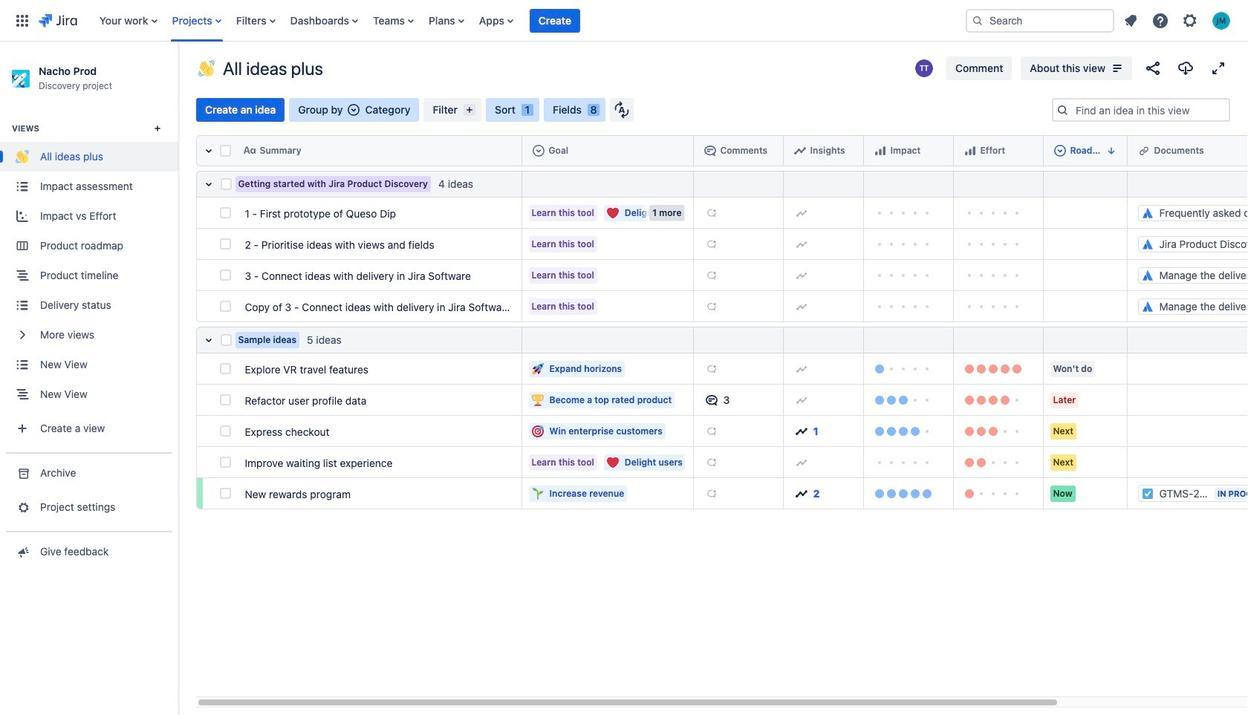 Task type: vqa. For each thing, say whether or not it's contained in the screenshot.
"Effort" dropdown button
no



Task type: locate. For each thing, give the bounding box(es) containing it.
group
[[0, 104, 178, 453]]

insights image
[[795, 488, 807, 500]]

notifications image
[[1122, 12, 1140, 29]]

:rocket: image
[[532, 363, 544, 375], [532, 363, 544, 375]]

:wave: image
[[198, 60, 215, 77], [16, 150, 29, 164], [16, 150, 29, 164]]

your profile and settings image
[[1213, 12, 1231, 29]]

1 :heart: image from the top
[[607, 207, 619, 219]]

single select dropdown image
[[347, 104, 359, 116]]

roadmap image
[[1054, 145, 1066, 157]]

export image
[[1177, 59, 1195, 77]]

jira product discovery navigation element
[[0, 42, 178, 716]]

:heart: image
[[607, 207, 619, 219], [607, 457, 619, 469]]

jira image
[[39, 12, 77, 29], [39, 12, 77, 29]]

1 vertical spatial :heart: image
[[607, 457, 619, 469]]

impact image
[[874, 145, 886, 157]]

:heart: image
[[607, 207, 619, 219], [607, 457, 619, 469]]

list
[[92, 0, 954, 41], [1118, 7, 1240, 34]]

0 vertical spatial :heart: image
[[607, 207, 619, 219]]

autosave is enabled image
[[615, 101, 629, 119]]

None search field
[[966, 9, 1115, 32]]

:trophy: image
[[532, 394, 544, 406]]

add image
[[706, 207, 717, 219], [795, 207, 807, 219], [795, 269, 807, 281], [706, 301, 717, 312], [706, 301, 717, 312], [795, 301, 807, 312], [706, 363, 717, 375], [706, 363, 717, 375], [706, 425, 717, 437], [795, 457, 807, 469], [706, 488, 717, 500]]

:seedling: image
[[532, 488, 544, 500]]

0 horizontal spatial list
[[92, 0, 954, 41]]

2 :heart: image from the top
[[607, 457, 619, 469]]

:dart: image
[[532, 425, 544, 437], [532, 425, 544, 437]]

banner
[[0, 0, 1248, 42]]

0 vertical spatial :heart: image
[[607, 207, 619, 219]]

add image
[[706, 207, 717, 219], [706, 238, 717, 250], [706, 238, 717, 250], [795, 238, 807, 250], [706, 269, 717, 281], [706, 269, 717, 281], [795, 363, 807, 375], [795, 394, 807, 406], [706, 425, 717, 437], [706, 457, 717, 469], [706, 457, 717, 469], [706, 488, 717, 500]]

insights image
[[794, 145, 806, 157]]

1 vertical spatial :heart: image
[[607, 457, 619, 469]]

cell
[[522, 135, 694, 166], [694, 135, 784, 166], [784, 135, 864, 166], [864, 135, 954, 166], [954, 135, 1044, 166], [1044, 135, 1128, 166], [1128, 135, 1248, 166], [1044, 229, 1128, 260], [1044, 260, 1128, 291], [1044, 291, 1128, 323], [1128, 354, 1248, 385], [1128, 385, 1248, 416], [1128, 416, 1248, 447], [1128, 447, 1248, 479]]

1 horizontal spatial list
[[1118, 7, 1240, 34]]

list item
[[530, 0, 580, 41]]

Search field
[[966, 9, 1115, 32]]



Task type: describe. For each thing, give the bounding box(es) containing it.
1 :heart: image from the top
[[607, 207, 619, 219]]

current project sidebar image
[[162, 59, 195, 89]]

:wave: image
[[198, 60, 215, 77]]

2 :heart: image from the top
[[607, 457, 619, 469]]

insights image
[[795, 425, 807, 437]]

show description image
[[1109, 59, 1127, 77]]

share image
[[1144, 59, 1162, 77]]

feedback image
[[14, 545, 30, 560]]

help image
[[1152, 12, 1170, 29]]

Find an idea in this view field
[[1072, 100, 1229, 120]]

hyperlink image
[[1138, 145, 1150, 157]]

effort image
[[964, 145, 976, 157]]

comments image
[[704, 145, 716, 157]]

:seedling: image
[[532, 488, 544, 500]]

summary image
[[243, 145, 255, 157]]

header.desc image
[[1105, 145, 1117, 157]]

settings image
[[1182, 12, 1199, 29]]

expand image
[[1210, 59, 1228, 77]]

appswitcher icon image
[[13, 12, 31, 29]]

search image
[[972, 14, 984, 26]]

goal image
[[532, 145, 544, 157]]

:trophy: image
[[532, 394, 544, 406]]

comments image
[[706, 394, 717, 406]]

primary element
[[9, 0, 954, 41]]

project settings image
[[14, 500, 30, 515]]

collapse all image
[[200, 142, 217, 160]]



